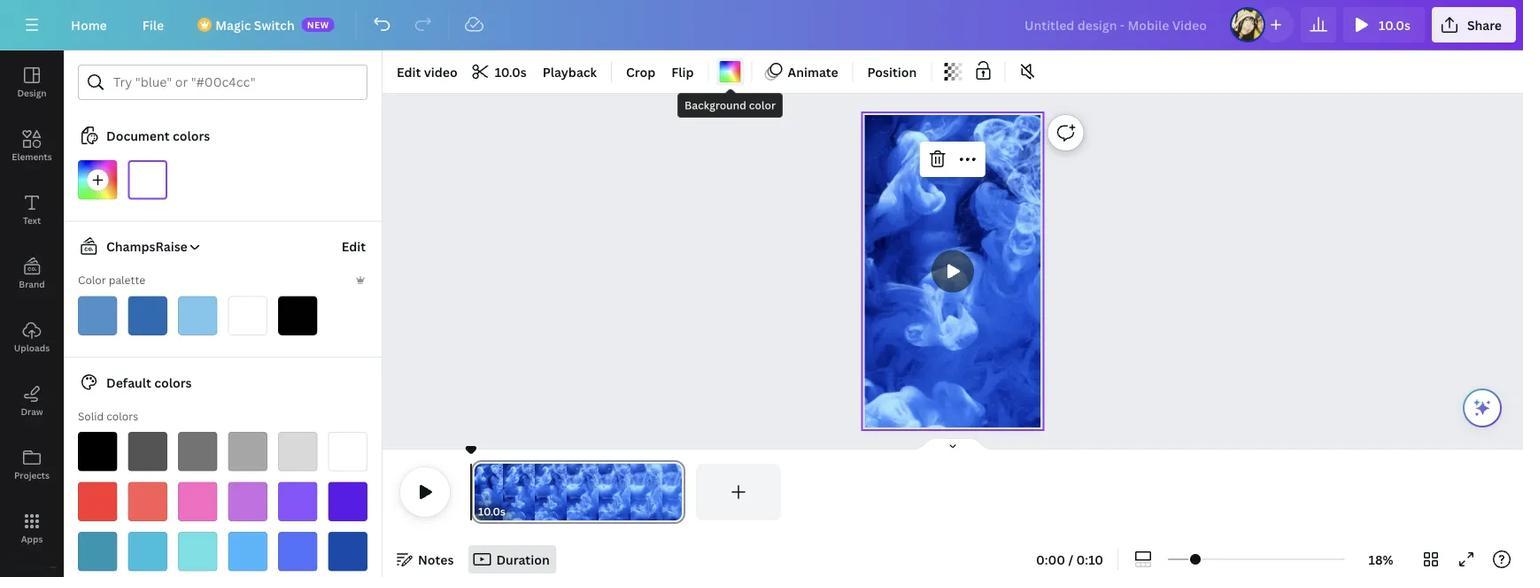 Task type: vqa. For each thing, say whether or not it's contained in the screenshot.
Add a new color image
yes



Task type: describe. For each thing, give the bounding box(es) containing it.
hide pages image
[[910, 437, 995, 452]]

magenta #cb6ce6 image
[[228, 482, 267, 522]]

duration button
[[468, 546, 557, 574]]

dark gray #545454 image
[[128, 432, 167, 472]]

2 vertical spatial 10.0s
[[478, 504, 506, 519]]

draw
[[21, 406, 43, 418]]

position
[[868, 63, 917, 80]]

projects
[[14, 469, 50, 481]]

palette
[[109, 273, 145, 287]]

champsraise button
[[71, 236, 202, 257]]

apps
[[21, 533, 43, 545]]

playback button
[[535, 58, 604, 86]]

#ffffff image
[[128, 160, 167, 200]]

Design title text field
[[1011, 7, 1223, 43]]

cobalt blue #004aad image
[[328, 532, 368, 572]]

royal blue #5271ff image
[[278, 532, 317, 572]]

uploads
[[14, 342, 50, 354]]

colors for document colors
[[173, 127, 210, 144]]

home
[[71, 16, 107, 33]]

text button
[[0, 178, 64, 242]]

Page title text field
[[513, 503, 520, 521]]

crop
[[626, 63, 656, 80]]

elements
[[12, 151, 52, 163]]

side panel tab list
[[0, 50, 64, 577]]

animate button
[[759, 58, 845, 86]]

#010101 image
[[278, 296, 317, 336]]

colors for solid colors
[[106, 409, 138, 423]]

edit button
[[340, 229, 368, 264]]

audio image
[[0, 575, 64, 577]]

10.0s inside main menu bar
[[1379, 16, 1411, 33]]

design
[[17, 87, 47, 99]]

18% button
[[1352, 546, 1410, 574]]

notes button
[[390, 546, 461, 574]]

canva assistant image
[[1472, 398, 1493, 419]]

notes
[[418, 551, 454, 568]]

coral red #ff5757 image
[[128, 482, 167, 522]]

solid
[[78, 409, 104, 423]]

text
[[23, 214, 41, 226]]

solid colors
[[78, 409, 138, 423]]

color
[[78, 273, 106, 287]]

flip
[[671, 63, 694, 80]]

coral red #ff5757 image
[[128, 482, 167, 522]]

background
[[685, 98, 746, 112]]

add a new color image
[[78, 160, 117, 200]]

color palette
[[78, 273, 145, 287]]

0:00 / 0:10
[[1036, 551, 1104, 568]]

18%
[[1369, 551, 1393, 568]]

champsraise
[[106, 238, 188, 255]]

document colors
[[106, 127, 210, 144]]

edit video button
[[390, 58, 465, 86]]

violet #5e17eb image
[[328, 482, 368, 522]]

1 vertical spatial 10.0s
[[495, 63, 527, 80]]

color
[[749, 98, 776, 112]]



Task type: locate. For each thing, give the bounding box(es) containing it.
light gray #d9d9d9 image
[[278, 432, 317, 472], [278, 432, 317, 472]]

10.0s button inside main menu bar
[[1343, 7, 1425, 43]]

file
[[142, 16, 164, 33]]

switch
[[254, 16, 295, 33]]

duration
[[496, 551, 550, 568]]

cobalt blue #004aad image
[[328, 532, 368, 572]]

trimming, start edge slider
[[471, 464, 487, 521]]

home link
[[57, 7, 121, 43]]

file button
[[128, 7, 178, 43]]

gray #737373 image
[[178, 432, 217, 472], [178, 432, 217, 472]]

1 horizontal spatial edit
[[397, 63, 421, 80]]

light blue #38b6ff image
[[228, 532, 267, 572], [228, 532, 267, 572]]

share
[[1467, 16, 1502, 33]]

design button
[[0, 50, 64, 114]]

royal blue #5271ff image
[[278, 532, 317, 572]]

purple #8c52ff image
[[278, 482, 317, 522], [278, 482, 317, 522]]

apps button
[[0, 497, 64, 561]]

pink #ff66c4 image
[[178, 482, 217, 522], [178, 482, 217, 522]]

bright red #ff3131 image
[[78, 482, 117, 522]]

0 vertical spatial colors
[[173, 127, 210, 144]]

edit inside button
[[342, 238, 366, 255]]

add a new color image
[[78, 160, 117, 200]]

edit for edit
[[342, 238, 366, 255]]

#4890cd image
[[78, 296, 117, 336], [78, 296, 117, 336]]

1 vertical spatial 10.0s button
[[466, 58, 534, 86]]

colors for default colors
[[154, 374, 192, 391]]

magenta #cb6ce6 image
[[228, 482, 267, 522]]

#166bb5 image
[[128, 296, 167, 336], [128, 296, 167, 336]]

0 vertical spatial 10.0s button
[[1343, 7, 1425, 43]]

10.0s
[[1379, 16, 1411, 33], [495, 63, 527, 80], [478, 504, 506, 519]]

aqua blue #0cc0df image
[[128, 532, 167, 572], [128, 532, 167, 572]]

dark turquoise #0097b2 image
[[78, 532, 117, 572], [78, 532, 117, 572]]

Try "blue" or "#00c4cc" search field
[[113, 66, 356, 99]]

#010101 image
[[278, 296, 317, 336]]

document
[[106, 127, 170, 144]]

turquoise blue #5ce1e6 image
[[178, 532, 217, 572], [178, 532, 217, 572]]

/
[[1068, 551, 1074, 568]]

bright red #ff3131 image
[[78, 482, 117, 522]]

0 vertical spatial 10.0s
[[1379, 16, 1411, 33]]

new
[[307, 19, 329, 31]]

1 vertical spatial edit
[[342, 238, 366, 255]]

brand button
[[0, 242, 64, 306]]

crop button
[[619, 58, 663, 86]]

10.0s left page title text field
[[478, 504, 506, 519]]

brand
[[19, 278, 45, 290]]

10.0s left share dropdown button
[[1379, 16, 1411, 33]]

main menu bar
[[0, 0, 1523, 50]]

0:00
[[1036, 551, 1065, 568]]

edit video
[[397, 63, 458, 80]]

white #ffffff image
[[328, 432, 368, 472]]

colors right document
[[173, 127, 210, 144]]

projects button
[[0, 433, 64, 497]]

trimming, end edge slider
[[670, 464, 685, 521]]

0 horizontal spatial edit
[[342, 238, 366, 255]]

2 vertical spatial colors
[[106, 409, 138, 423]]

magic switch
[[215, 16, 295, 33]]

gray #a6a6a6 image
[[228, 432, 267, 472], [228, 432, 267, 472]]

edit
[[397, 63, 421, 80], [342, 238, 366, 255]]

position button
[[860, 58, 924, 86]]

.
[[881, 147, 882, 152]]

0:10
[[1076, 551, 1104, 568]]

dark gray #545454 image
[[128, 432, 167, 472]]

2 vertical spatial 10.0s button
[[478, 503, 506, 521]]

colors right default
[[154, 374, 192, 391]]

background color
[[685, 98, 776, 112]]

flip button
[[664, 58, 701, 86]]

elements button
[[0, 114, 64, 178]]

animate
[[788, 63, 838, 80]]

#ffffff image
[[128, 160, 167, 200], [228, 296, 267, 336], [228, 296, 267, 336]]

violet #5e17eb image
[[328, 482, 368, 522]]

default colors
[[106, 374, 192, 391]]

#75c6ef image
[[178, 296, 217, 336], [178, 296, 217, 336]]

default
[[106, 374, 151, 391]]

uploads button
[[0, 306, 64, 369]]

10.0s left playback dropdown button
[[495, 63, 527, 80]]

1 vertical spatial colors
[[154, 374, 192, 391]]

share button
[[1432, 7, 1516, 43]]

edit for edit video
[[397, 63, 421, 80]]

video
[[424, 63, 458, 80]]

no color image
[[720, 61, 741, 82], [720, 61, 741, 82]]

colors
[[173, 127, 210, 144], [154, 374, 192, 391], [106, 409, 138, 423]]

playback
[[543, 63, 597, 80]]

10.0s button
[[1343, 7, 1425, 43], [466, 58, 534, 86], [478, 503, 506, 521]]

draw button
[[0, 369, 64, 433]]

black #000000 image
[[78, 432, 117, 472], [78, 432, 117, 472]]

white #ffffff image
[[328, 432, 368, 472]]

magic
[[215, 16, 251, 33]]

edit inside "dropdown button"
[[397, 63, 421, 80]]

colors right solid
[[106, 409, 138, 423]]

0 vertical spatial edit
[[397, 63, 421, 80]]



